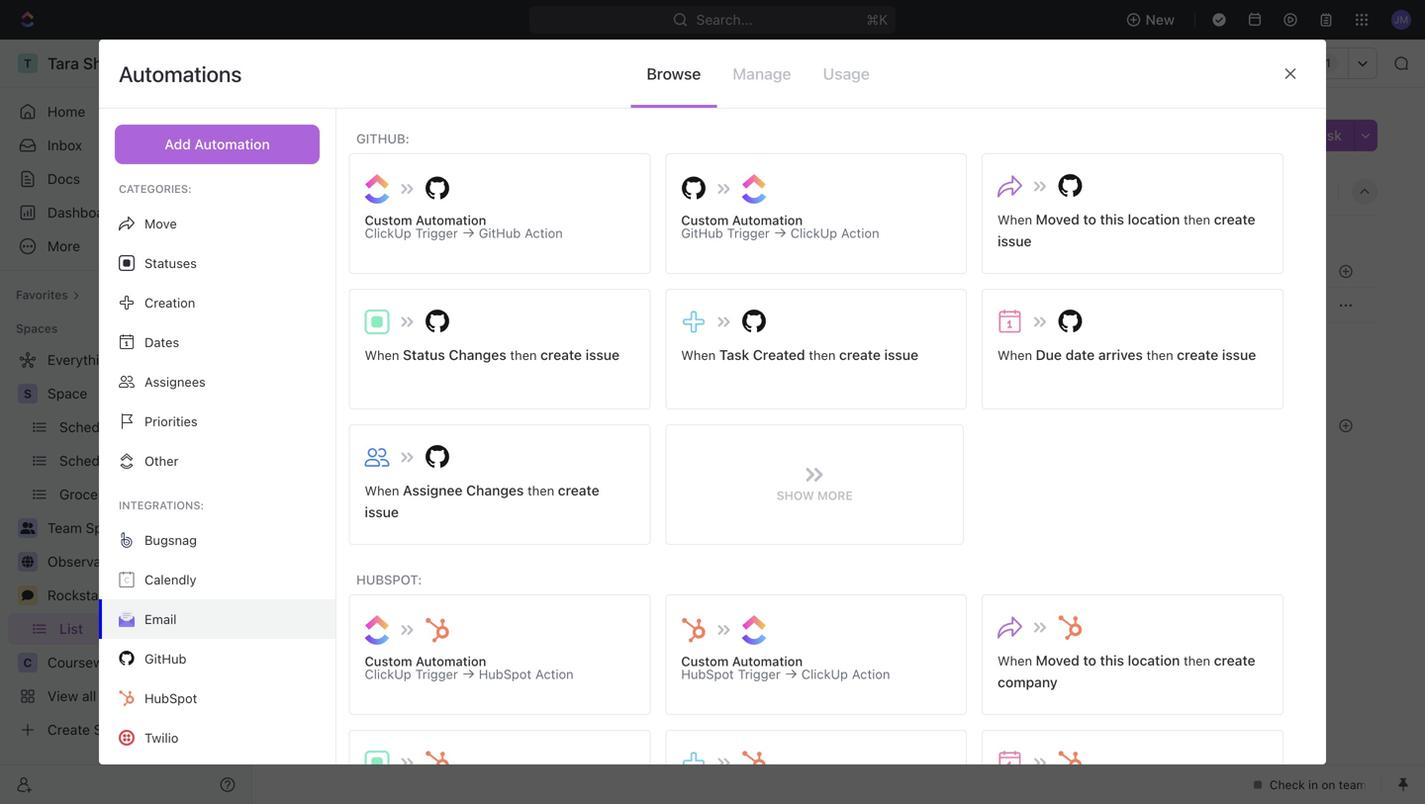 Task type: vqa. For each thing, say whether or not it's contained in the screenshot.
postsale engagements "link"
no



Task type: describe. For each thing, give the bounding box(es) containing it.
clickup trigger for company
[[365, 667, 458, 682]]

customize
[[1257, 184, 1327, 200]]

docs
[[48, 171, 80, 187]]

integrations:
[[119, 499, 204, 512]]

when due date arrives then create issue
[[998, 347, 1257, 363]]

create inside create company
[[1214, 653, 1256, 669]]

assignees
[[145, 375, 206, 390]]

add inside add automation button
[[165, 136, 191, 152]]

clickup trigger for issue
[[365, 226, 458, 240]]

when status changes then create issue
[[365, 347, 620, 363]]

create company
[[998, 653, 1256, 691]]

usage
[[823, 64, 870, 83]]

github:
[[356, 131, 410, 146]]

bugsnag
[[145, 533, 197, 548]]

space
[[48, 386, 87, 402]]

location for create company
[[1128, 653, 1180, 669]]

calendly
[[145, 573, 197, 588]]

when moved to this location then for company
[[998, 653, 1214, 669]]

board link
[[322, 178, 365, 206]]

company
[[998, 675, 1058, 691]]

hubspot for action
[[479, 667, 532, 682]]

0 horizontal spatial github
[[145, 652, 187, 667]]

browse
[[647, 64, 701, 83]]

then inside when due date arrives then create issue
[[1147, 348, 1174, 363]]

dashboards
[[48, 204, 124, 221]]

changes for status changes
[[449, 347, 507, 363]]

then inside the when task created then create issue
[[809, 348, 836, 363]]

task image up github trigger
[[742, 174, 767, 204]]

hubspot action
[[479, 667, 574, 682]]

twilio
[[145, 731, 179, 746]]

to for issue
[[1084, 211, 1097, 228]]

clickup action for company
[[802, 667, 890, 682]]

inbox link
[[8, 130, 244, 161]]

arrives
[[1099, 347, 1143, 363]]

sidebar navigation
[[0, 40, 252, 805]]

manage
[[733, 64, 792, 83]]

1 horizontal spatial list
[[401, 184, 425, 200]]

clickup right hubspot trigger
[[802, 667, 848, 682]]

moved for company
[[1036, 653, 1080, 669]]

search...
[[697, 11, 753, 28]]

open
[[326, 388, 359, 401]]

comment image
[[22, 590, 34, 602]]

⌘k
[[867, 11, 888, 28]]

home link
[[8, 96, 244, 128]]

github for trigger
[[681, 226, 723, 240]]

task image for create issue
[[365, 174, 390, 204]]

other
[[145, 454, 179, 469]]

date
[[1066, 347, 1095, 363]]

space, , element
[[18, 384, 38, 404]]

github trigger
[[681, 226, 770, 240]]

email
[[145, 612, 177, 627]]

tree inside the sidebar navigation
[[8, 345, 244, 746]]

clickup right github trigger
[[791, 226, 838, 240]]

when inside when status changes then create issue
[[365, 348, 399, 363]]

this for company
[[1100, 653, 1125, 669]]

status
[[403, 347, 445, 363]]

1 horizontal spatial automations
[[1230, 55, 1313, 71]]

clickup action for issue
[[791, 226, 880, 240]]



Task type: locate. For each thing, give the bounding box(es) containing it.
location
[[1128, 211, 1180, 228], [1128, 653, 1180, 669]]

task image for create company
[[365, 616, 390, 645]]

1 vertical spatial changes
[[466, 483, 524, 499]]

clickup down list link at the left of page
[[365, 226, 411, 240]]

when
[[998, 212, 1033, 227], [365, 348, 399, 363], [681, 348, 716, 363], [998, 348, 1033, 363], [365, 484, 399, 498], [998, 654, 1033, 669]]

2 horizontal spatial hubspot
[[681, 667, 734, 682]]

action
[[525, 226, 563, 240], [841, 226, 880, 240], [536, 667, 574, 682], [852, 667, 890, 682]]

list left github:
[[300, 118, 352, 151]]

1 location from the top
[[1128, 211, 1180, 228]]

clickup
[[365, 226, 411, 240], [791, 226, 838, 240], [365, 667, 411, 682], [802, 667, 848, 682]]

0 vertical spatial clickup trigger
[[365, 226, 458, 240]]

add automation button
[[115, 125, 320, 164]]

github action
[[479, 226, 563, 240]]

0 horizontal spatial automations
[[119, 61, 242, 87]]

changes right status
[[449, 347, 507, 363]]

more
[[818, 489, 853, 503]]

2 when moved to this location then from the top
[[998, 653, 1214, 669]]

2 to from the top
[[1084, 653, 1097, 669]]

1 for pending
[[402, 233, 408, 247]]

rockstar link
[[48, 580, 240, 612]]

moved
[[1036, 211, 1080, 228], [1036, 653, 1080, 669]]

move
[[145, 216, 177, 231]]

dates
[[145, 335, 179, 350]]

trigger
[[415, 226, 458, 240], [727, 226, 770, 240], [415, 667, 458, 682], [738, 667, 781, 682]]

changes
[[449, 347, 507, 363], [466, 483, 524, 499]]

add automation
[[165, 136, 270, 152]]

0 vertical spatial create issue
[[998, 211, 1256, 249]]

0 vertical spatial when moved to this location then
[[998, 211, 1214, 228]]

automations
[[1230, 55, 1313, 71], [119, 61, 242, 87]]

clickup down hubspot:
[[365, 667, 411, 682]]

1 vertical spatial 1
[[402, 233, 408, 247]]

0 vertical spatial moved
[[1036, 211, 1080, 228]]

1
[[1326, 56, 1331, 70], [402, 233, 408, 247]]

2 this from the top
[[1100, 653, 1125, 669]]

favorites button
[[8, 283, 88, 307]]

0 horizontal spatial list
[[300, 118, 352, 151]]

1 clickup trigger from the top
[[365, 226, 458, 240]]

categories:
[[119, 183, 192, 196]]

1 vertical spatial list
[[401, 184, 425, 200]]

0 horizontal spatial hubspot
[[145, 692, 197, 706]]

0 vertical spatial this
[[1100, 211, 1125, 228]]

1 horizontal spatial hubspot
[[479, 667, 532, 682]]

tree containing space
[[8, 345, 244, 746]]

s
[[24, 387, 32, 401]]

create issue for changes
[[365, 483, 600, 521]]

changes right assignee
[[466, 483, 524, 499]]

issue
[[998, 233, 1032, 249], [586, 347, 620, 363], [885, 347, 919, 363], [1223, 347, 1257, 363], [365, 504, 399, 521]]

when inside when due date arrives then create issue
[[998, 348, 1033, 363]]

add
[[1283, 127, 1309, 144], [165, 136, 191, 152], [462, 233, 485, 247], [355, 332, 381, 348], [355, 452, 381, 468]]

board
[[326, 184, 365, 200]]

trap
[[355, 297, 385, 313]]

assignee
[[403, 483, 463, 499]]

1 vertical spatial clickup action
[[802, 667, 890, 682]]

create
[[1214, 211, 1256, 228], [541, 347, 582, 363], [840, 347, 881, 363], [1177, 347, 1219, 363], [558, 483, 600, 499], [1214, 653, 1256, 669]]

task image down hubspot:
[[365, 616, 390, 645]]

changes for assignee changes
[[466, 483, 524, 499]]

1 for automations
[[1326, 56, 1331, 70]]

2 location from the top
[[1128, 653, 1180, 669]]

to for company
[[1084, 653, 1097, 669]]

2 clickup trigger from the top
[[365, 667, 458, 682]]

rockstar
[[48, 588, 104, 604]]

1 horizontal spatial github
[[479, 226, 521, 240]]

customize button
[[1231, 178, 1333, 206]]

0 vertical spatial changes
[[449, 347, 507, 363]]

created
[[753, 347, 806, 363]]

custom
[[365, 213, 412, 228], [681, 213, 729, 228], [365, 654, 412, 669], [681, 654, 729, 669]]

this
[[1100, 211, 1125, 228], [1100, 653, 1125, 669]]

space link
[[48, 378, 240, 410]]

0 vertical spatial to
[[1084, 211, 1097, 228]]

0 horizontal spatial create issue
[[365, 483, 600, 521]]

0 vertical spatial location
[[1128, 211, 1180, 228]]

1 vertical spatial create issue
[[365, 483, 600, 521]]

task
[[1312, 127, 1342, 144], [489, 233, 515, 247], [385, 332, 414, 348], [720, 347, 750, 363], [385, 452, 414, 468]]

priorities
[[145, 414, 198, 429]]

tree
[[8, 345, 244, 746]]

hubspot
[[479, 667, 532, 682], [681, 667, 734, 682], [145, 692, 197, 706]]

1 this from the top
[[1100, 211, 1125, 228]]

0 vertical spatial list
[[300, 118, 352, 151]]

1 to from the top
[[1084, 211, 1097, 228]]

github
[[479, 226, 521, 240], [681, 226, 723, 240], [145, 652, 187, 667]]

0 vertical spatial 1
[[1326, 56, 1331, 70]]

due
[[1036, 347, 1062, 363]]

inbox
[[48, 137, 82, 153]]

statuses
[[145, 256, 197, 271]]

automation inside add automation button
[[195, 136, 270, 152]]

trap link
[[350, 291, 836, 320]]

show more
[[777, 489, 853, 503]]

spaces
[[16, 322, 58, 336]]

1 horizontal spatial 1
[[1326, 56, 1331, 70]]

1 vertical spatial to
[[1084, 653, 1097, 669]]

when task created then create issue
[[681, 347, 919, 363]]

hubspot trigger
[[681, 667, 781, 682]]

add task button
[[1271, 120, 1354, 151], [439, 228, 523, 252], [347, 328, 422, 352], [347, 448, 422, 472]]

create issue
[[998, 211, 1256, 249], [365, 483, 600, 521]]

to
[[1084, 211, 1097, 228], [1084, 653, 1097, 669]]

hubspot for trigger
[[681, 667, 734, 682]]

1 vertical spatial moved
[[1036, 653, 1080, 669]]

new
[[1146, 11, 1175, 28]]

1 vertical spatial this
[[1100, 653, 1125, 669]]

2 moved from the top
[[1036, 653, 1080, 669]]

new button
[[1118, 4, 1187, 36]]

1 vertical spatial location
[[1128, 653, 1180, 669]]

clickup action
[[791, 226, 880, 240], [802, 667, 890, 682]]

1 vertical spatial clickup trigger
[[365, 667, 458, 682]]

2 horizontal spatial github
[[681, 226, 723, 240]]

moved for issue
[[1036, 211, 1080, 228]]

creation
[[145, 296, 195, 310]]

github for action
[[479, 226, 521, 240]]

task image
[[365, 174, 390, 204], [742, 174, 767, 204], [365, 616, 390, 645]]

list down github:
[[401, 184, 425, 200]]

hubspot:
[[356, 573, 422, 588]]

when assignee changes then
[[365, 483, 558, 499]]

docs link
[[8, 163, 244, 195]]

add task
[[1283, 127, 1342, 144], [462, 233, 515, 247], [355, 332, 414, 348], [355, 452, 414, 468]]

this for issue
[[1100, 211, 1125, 228]]

clickup trigger down list link at the left of page
[[365, 226, 458, 240]]

task image right board
[[365, 174, 390, 204]]

list
[[300, 118, 352, 151], [401, 184, 425, 200]]

show
[[777, 489, 815, 503]]

1 when moved to this location then from the top
[[998, 211, 1214, 228]]

1 vertical spatial when moved to this location then
[[998, 653, 1214, 669]]

1 moved from the top
[[1036, 211, 1080, 228]]

dashboards link
[[8, 197, 244, 229]]

1 horizontal spatial create issue
[[998, 211, 1256, 249]]

clickup trigger down hubspot:
[[365, 667, 458, 682]]

favorites
[[16, 288, 68, 302]]

automation
[[195, 136, 270, 152], [416, 213, 486, 228], [732, 213, 803, 228], [416, 654, 486, 669], [732, 654, 803, 669]]

location for create issue
[[1128, 211, 1180, 228]]

when inside the when task created then create issue
[[681, 348, 716, 363]]

then inside when status changes then create issue
[[510, 348, 537, 363]]

then inside when assignee changes then
[[528, 484, 555, 498]]

task image
[[742, 616, 767, 645]]

then
[[1184, 212, 1211, 227], [510, 348, 537, 363], [809, 348, 836, 363], [1147, 348, 1174, 363], [528, 484, 555, 498], [1184, 654, 1211, 669]]

create issue for to
[[998, 211, 1256, 249]]

list link
[[397, 178, 425, 206]]

clickup trigger
[[365, 226, 458, 240], [365, 667, 458, 682]]

when moved to this location then for issue
[[998, 211, 1214, 228]]

0 vertical spatial clickup action
[[791, 226, 880, 240]]

0 horizontal spatial 1
[[402, 233, 408, 247]]

home
[[48, 103, 85, 120]]

when inside when assignee changes then
[[365, 484, 399, 498]]

custom automation
[[365, 213, 486, 228], [681, 213, 803, 228], [365, 654, 486, 669], [681, 654, 803, 669]]

pending
[[326, 233, 380, 247]]

when moved to this location then
[[998, 211, 1214, 228], [998, 653, 1214, 669]]

calendly image
[[119, 572, 135, 588]]



